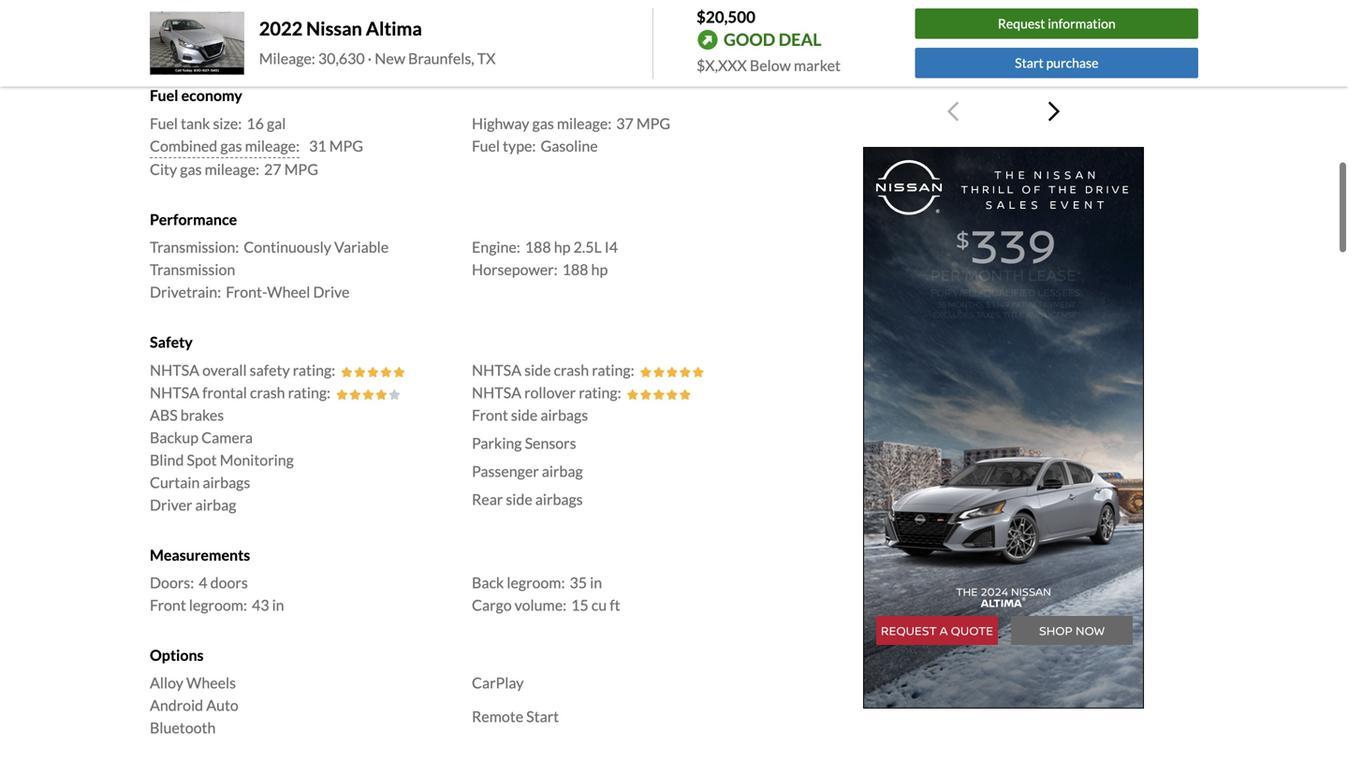 Task type: vqa. For each thing, say whether or not it's contained in the screenshot.
insurance
no



Task type: locate. For each thing, give the bounding box(es) containing it.
0 vertical spatial front
[[472, 406, 508, 424]]

airbags for rear side airbags
[[536, 490, 583, 508]]

2 vertical spatial side
[[506, 490, 533, 508]]

mileage: down gal
[[245, 137, 300, 155]]

2 vertical spatial mpg
[[284, 160, 318, 178]]

airbag right 'driver' in the bottom of the page
[[195, 496, 236, 514]]

1 vertical spatial gas
[[220, 137, 242, 155]]

1 vertical spatial start
[[527, 708, 559, 726]]

cu
[[592, 596, 607, 614]]

airbags for front side airbags
[[541, 406, 588, 424]]

fuel
[[150, 86, 178, 105], [150, 114, 178, 132], [472, 137, 500, 155]]

nhtsa
[[150, 361, 199, 379], [472, 361, 522, 379], [150, 383, 199, 402], [472, 383, 522, 402]]

gas up gasoline
[[532, 114, 554, 132]]

legroom: inside back legroom: 35 in cargo volume: 15 cu ft
[[507, 574, 565, 592]]

43
[[252, 596, 269, 614]]

side
[[525, 361, 551, 379], [511, 406, 538, 424], [506, 490, 533, 508]]

start
[[1015, 55, 1044, 71], [527, 708, 559, 726]]

monitoring
[[220, 451, 294, 469]]

fuel up combined at left top
[[150, 114, 178, 132]]

safety
[[250, 361, 290, 379]]

0 horizontal spatial start
[[527, 708, 559, 726]]

mpg
[[637, 114, 671, 132], [329, 137, 363, 155], [284, 160, 318, 178]]

0 vertical spatial crash
[[554, 361, 589, 379]]

0 horizontal spatial crash
[[250, 383, 285, 402]]

nissan
[[306, 17, 362, 40]]

passenger airbag
[[472, 462, 583, 480]]

1 vertical spatial hp
[[592, 260, 608, 279]]

tx
[[477, 49, 496, 67]]

0 vertical spatial type:
[[187, 14, 220, 32]]

35
[[570, 574, 587, 592]]

legroom: down doors
[[189, 596, 247, 614]]

1 vertical spatial legroom:
[[189, 596, 247, 614]]

metallic
[[344, 36, 397, 55]]

2022 nissan altima image
[[150, 12, 244, 75]]

good
[[724, 29, 776, 50]]

1 horizontal spatial hp
[[592, 260, 608, 279]]

hp left 2.5l
[[554, 238, 571, 256]]

2 vertical spatial fuel
[[472, 137, 500, 155]]

remote start
[[472, 708, 559, 726]]

1 vertical spatial front
[[150, 596, 186, 614]]

0 horizontal spatial gas
[[180, 160, 202, 178]]

fuel left economy
[[150, 86, 178, 105]]

0 vertical spatial gas
[[532, 114, 554, 132]]

1 vertical spatial airbag
[[195, 496, 236, 514]]

1 horizontal spatial in
[[590, 574, 602, 592]]

0 vertical spatial mileage:
[[557, 114, 612, 132]]

0 horizontal spatial airbag
[[195, 496, 236, 514]]

1 horizontal spatial type:
[[503, 137, 536, 155]]

0 horizontal spatial type:
[[187, 14, 220, 32]]

your
[[1117, 0, 1150, 0]]

0 horizontal spatial legroom:
[[189, 596, 247, 614]]

rating: for nhtsa frontal crash rating:
[[288, 383, 331, 402]]

gas down size:
[[220, 137, 242, 155]]

$20,500
[[697, 7, 756, 26]]

cargo
[[472, 596, 512, 614]]

in inside back legroom: 35 in cargo volume: 15 cu ft
[[590, 574, 602, 592]]

nhtsa up abs on the left bottom
[[150, 383, 199, 402]]

back
[[472, 574, 504, 592]]

request information button
[[916, 9, 1199, 39]]

fuel inside fuel tank size: 16 gal combined gas mileage: 31 mpg city gas mileage: 27 mpg
[[150, 114, 178, 132]]

mileage: up gasoline
[[557, 114, 612, 132]]

1 vertical spatial crash
[[250, 383, 285, 402]]

nhtsa for nhtsa overall safety rating:
[[150, 361, 199, 379]]

fuel economy
[[150, 86, 242, 105]]

type: up color:
[[187, 14, 220, 32]]

1 horizontal spatial start
[[1015, 55, 1044, 71]]

$x,xxx
[[697, 56, 747, 74]]

crash up the rollover
[[554, 361, 589, 379]]

gas
[[532, 114, 554, 132], [220, 137, 242, 155], [180, 160, 202, 178]]

side for nhtsa
[[525, 361, 551, 379]]

airbags down the rollover
[[541, 406, 588, 424]]

airbags down passenger airbag
[[536, 490, 583, 508]]

camera
[[201, 428, 253, 447]]

2 vertical spatial gas
[[180, 160, 202, 178]]

rating: down safety
[[288, 383, 331, 402]]

rating: up "nhtsa rollover rating:"
[[592, 361, 635, 379]]

nhtsa down safety
[[150, 361, 199, 379]]

measurements
[[150, 546, 250, 564]]

188 down 2.5l
[[563, 260, 589, 279]]

1 horizontal spatial 188
[[563, 260, 589, 279]]

mileage: left 27
[[205, 160, 259, 178]]

airbag down sensors
[[542, 462, 583, 480]]

hp down "i4"
[[592, 260, 608, 279]]

2 horizontal spatial gas
[[532, 114, 554, 132]]

deal
[[779, 29, 822, 50]]

front down doors:
[[150, 596, 186, 614]]

0 vertical spatial legroom:
[[507, 574, 565, 592]]

mileage:
[[557, 114, 612, 132], [245, 137, 300, 155], [205, 160, 259, 178]]

1 vertical spatial side
[[511, 406, 538, 424]]

type:
[[187, 14, 220, 32], [503, 137, 536, 155]]

brakes
[[181, 406, 224, 424]]

legroom:
[[507, 574, 565, 592], [189, 596, 247, 614]]

market
[[794, 56, 841, 74]]

type: inside body type: sedan exterior color: brilliant silver metallic
[[187, 14, 220, 32]]

0 vertical spatial start
[[1015, 55, 1044, 71]]

overall
[[202, 361, 247, 379]]

spot
[[187, 451, 217, 469]]

side up "nhtsa rollover rating:"
[[525, 361, 551, 379]]

nhtsa up "nhtsa rollover rating:"
[[472, 361, 522, 379]]

rear side airbags
[[472, 490, 583, 508]]

body type: sedan exterior color: brilliant silver metallic
[[150, 14, 397, 55]]

airbags
[[541, 406, 588, 424], [203, 473, 250, 492], [536, 490, 583, 508]]

1 horizontal spatial front
[[472, 406, 508, 424]]

0 horizontal spatial front
[[150, 596, 186, 614]]

mileage:
[[259, 49, 315, 67]]

2.5l
[[574, 238, 602, 256]]

pre-qualify for financing with no impact to your credit score.
[[812, 0, 1196, 25]]

$x,xxx below market
[[697, 56, 841, 74]]

mpg inside highway gas mileage: 37 mpg fuel type: gasoline
[[637, 114, 671, 132]]

performance
[[150, 210, 237, 228]]

braunfels,
[[408, 49, 475, 67]]

mpg right 31 on the left top of page
[[329, 137, 363, 155]]

side up parking sensors
[[511, 406, 538, 424]]

1 horizontal spatial crash
[[554, 361, 589, 379]]

back legroom: 35 in cargo volume: 15 cu ft
[[472, 574, 621, 614]]

new
[[375, 49, 406, 67]]

gas down combined at left top
[[180, 160, 202, 178]]

color:
[[207, 36, 244, 55]]

nhtsa for nhtsa side crash rating:
[[472, 361, 522, 379]]

crash for frontal
[[250, 383, 285, 402]]

37
[[617, 114, 634, 132]]

0 vertical spatial 188
[[525, 238, 551, 256]]

abs brakes backup camera blind spot monitoring curtain airbags driver airbag
[[150, 406, 294, 514]]

0 vertical spatial airbag
[[542, 462, 583, 480]]

wheels
[[186, 674, 236, 692]]

0 vertical spatial fuel
[[150, 86, 178, 105]]

blind
[[150, 451, 184, 469]]

fuel down "highway"
[[472, 137, 500, 155]]

variable
[[334, 238, 389, 256]]

in right 43
[[272, 596, 284, 614]]

airbags down spot
[[203, 473, 250, 492]]

2 horizontal spatial mpg
[[637, 114, 671, 132]]

nhtsa for nhtsa frontal crash rating:
[[150, 383, 199, 402]]

remote
[[472, 708, 524, 726]]

0 vertical spatial mpg
[[637, 114, 671, 132]]

0 horizontal spatial in
[[272, 596, 284, 614]]

advertisement region
[[864, 147, 1145, 709]]

nhtsa up front side airbags
[[472, 383, 522, 402]]

mileage: inside highway gas mileage: 37 mpg fuel type: gasoline
[[557, 114, 612, 132]]

rating:
[[293, 361, 335, 379], [592, 361, 635, 379], [288, 383, 331, 402], [579, 383, 622, 402]]

start right remote
[[527, 708, 559, 726]]

legroom: up volume:
[[507, 574, 565, 592]]

in inside doors: 4 doors front legroom: 43 in
[[272, 596, 284, 614]]

in right 35
[[590, 574, 602, 592]]

fuel tank size: 16 gal combined gas mileage: 31 mpg city gas mileage: 27 mpg
[[150, 114, 363, 178]]

purchase
[[1047, 55, 1099, 71]]

1 horizontal spatial mpg
[[329, 137, 363, 155]]

pre-
[[812, 0, 843, 0]]

crash down safety
[[250, 383, 285, 402]]

front inside doors: 4 doors front legroom: 43 in
[[150, 596, 186, 614]]

type: down "highway"
[[503, 137, 536, 155]]

1 vertical spatial fuel
[[150, 114, 178, 132]]

driver
[[150, 496, 192, 514]]

fuel for fuel economy
[[150, 86, 178, 105]]

1 horizontal spatial legroom:
[[507, 574, 565, 592]]

mpg right 27
[[284, 160, 318, 178]]

mpg right 37
[[637, 114, 671, 132]]

chevron left image
[[948, 100, 959, 123]]

airbag
[[542, 462, 583, 480], [195, 496, 236, 514]]

1 vertical spatial type:
[[503, 137, 536, 155]]

front up parking
[[472, 406, 508, 424]]

4
[[199, 574, 208, 592]]

side for rear
[[506, 490, 533, 508]]

front
[[472, 406, 508, 424], [150, 596, 186, 614]]

0 horizontal spatial hp
[[554, 238, 571, 256]]

rating: right safety
[[293, 361, 335, 379]]

start down request
[[1015, 55, 1044, 71]]

side down passenger airbag
[[506, 490, 533, 508]]

crash
[[554, 361, 589, 379], [250, 383, 285, 402]]

0 vertical spatial side
[[525, 361, 551, 379]]

1 vertical spatial in
[[272, 596, 284, 614]]

188 up the horsepower:
[[525, 238, 551, 256]]

0 vertical spatial in
[[590, 574, 602, 592]]

exterior
[[150, 36, 204, 55]]

passenger
[[472, 462, 539, 480]]

doors:
[[150, 574, 194, 592]]



Task type: describe. For each thing, give the bounding box(es) containing it.
transmission:
[[150, 238, 239, 256]]

nhtsa rollover rating:
[[472, 383, 622, 402]]

altima
[[366, 17, 422, 40]]

financing
[[920, 0, 986, 0]]

·
[[368, 49, 372, 67]]

size:
[[213, 114, 242, 132]]

frontal
[[202, 383, 247, 402]]

backup
[[150, 428, 199, 447]]

good deal
[[724, 29, 822, 50]]

rating: for nhtsa overall safety rating:
[[293, 361, 335, 379]]

continuously
[[244, 238, 331, 256]]

15
[[571, 596, 589, 614]]

curtain
[[150, 473, 200, 492]]

2022
[[259, 17, 303, 40]]

side for front
[[511, 406, 538, 424]]

31
[[309, 137, 327, 155]]

wheel
[[267, 283, 310, 301]]

1 horizontal spatial airbag
[[542, 462, 583, 480]]

fuel inside highway gas mileage: 37 mpg fuel type: gasoline
[[472, 137, 500, 155]]

rating: right the rollover
[[579, 383, 622, 402]]

nhtsa overall safety rating:
[[150, 361, 335, 379]]

to
[[1098, 0, 1114, 0]]

highway
[[472, 114, 530, 132]]

gasoline
[[541, 137, 598, 155]]

impact
[[1046, 0, 1095, 0]]

city
[[150, 160, 177, 178]]

drivetrain:
[[150, 283, 221, 301]]

start purchase button
[[916, 48, 1199, 78]]

front side airbags
[[472, 406, 588, 424]]

2 vertical spatial mileage:
[[205, 160, 259, 178]]

engine:
[[472, 238, 521, 256]]

rollover
[[525, 383, 576, 402]]

1 horizontal spatial gas
[[220, 137, 242, 155]]

safety
[[150, 333, 193, 351]]

nhtsa frontal crash rating:
[[150, 383, 331, 402]]

information
[[1048, 16, 1116, 32]]

credit
[[1153, 0, 1196, 0]]

chevron right image
[[1049, 100, 1060, 123]]

below
[[750, 56, 791, 74]]

volume:
[[515, 596, 567, 614]]

1 vertical spatial mileage:
[[245, 137, 300, 155]]

for
[[896, 0, 917, 0]]

abs
[[150, 406, 178, 424]]

front-
[[226, 283, 267, 301]]

airbag inside abs brakes backup camera blind spot monitoring curtain airbags driver airbag
[[195, 496, 236, 514]]

parking
[[472, 434, 522, 452]]

nhtsa for nhtsa rollover rating:
[[472, 383, 522, 402]]

0 horizontal spatial 188
[[525, 238, 551, 256]]

request
[[998, 16, 1046, 32]]

silver
[[304, 36, 341, 55]]

airbags inside abs brakes backup camera blind spot monitoring curtain airbags driver airbag
[[203, 473, 250, 492]]

drive
[[313, 283, 350, 301]]

combined
[[150, 137, 218, 155]]

gal
[[267, 114, 286, 132]]

start inside start purchase button
[[1015, 55, 1044, 71]]

doors
[[210, 574, 248, 592]]

no
[[1024, 0, 1043, 0]]

parking sensors
[[472, 434, 577, 452]]

doors: 4 doors front legroom: 43 in
[[150, 574, 284, 614]]

27
[[264, 160, 282, 178]]

0 horizontal spatial mpg
[[284, 160, 318, 178]]

tank
[[181, 114, 210, 132]]

request information
[[998, 16, 1116, 32]]

0 vertical spatial hp
[[554, 238, 571, 256]]

crash for side
[[554, 361, 589, 379]]

rear
[[472, 490, 503, 508]]

2022 nissan altima mileage: 30,630 · new braunfels, tx
[[259, 17, 496, 67]]

type: inside highway gas mileage: 37 mpg fuel type: gasoline
[[503, 137, 536, 155]]

i4
[[605, 238, 618, 256]]

qualify
[[843, 0, 893, 0]]

1 vertical spatial mpg
[[329, 137, 363, 155]]

nhtsa side crash rating:
[[472, 361, 635, 379]]

carplay
[[472, 674, 524, 692]]

rating: for nhtsa side crash rating:
[[592, 361, 635, 379]]

sedan
[[225, 14, 265, 32]]

fuel for fuel tank size: 16 gal combined gas mileage: 31 mpg city gas mileage: 27 mpg
[[150, 114, 178, 132]]

auto
[[206, 697, 239, 715]]

bluetooth
[[150, 719, 216, 737]]

1 vertical spatial 188
[[563, 260, 589, 279]]

transmission
[[150, 260, 235, 279]]

brilliant
[[249, 36, 301, 55]]

body
[[150, 14, 184, 32]]

gas inside highway gas mileage: 37 mpg fuel type: gasoline
[[532, 114, 554, 132]]

legroom: inside doors: 4 doors front legroom: 43 in
[[189, 596, 247, 614]]

30,630
[[318, 49, 365, 67]]

pre-qualify for financing with no impact to your credit score. button
[[809, 0, 1199, 140]]

android
[[150, 697, 203, 715]]

sensors
[[525, 434, 577, 452]]

economy
[[181, 86, 242, 105]]

alloy wheels android auto bluetooth
[[150, 674, 239, 737]]

score.
[[983, 5, 1025, 25]]



